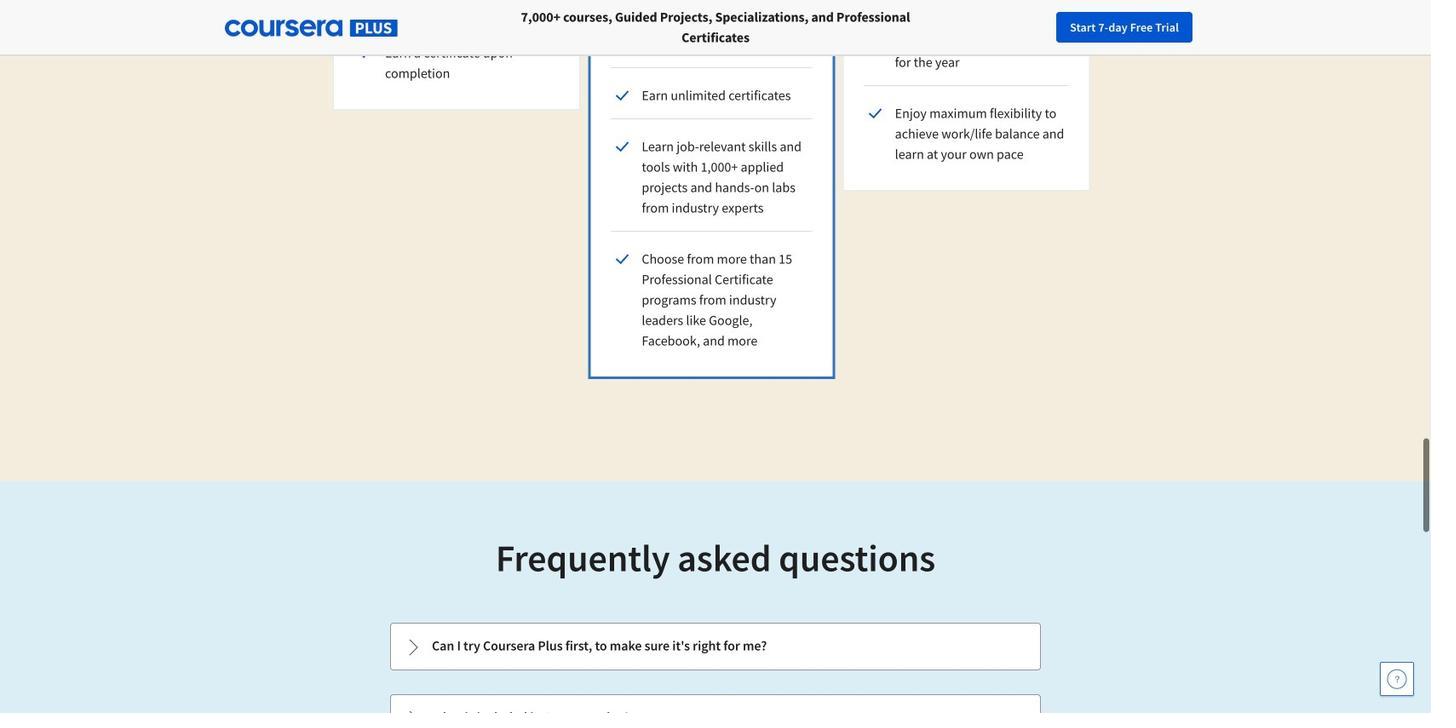 Task type: describe. For each thing, give the bounding box(es) containing it.
help center image
[[1387, 669, 1407, 689]]



Task type: locate. For each thing, give the bounding box(es) containing it.
list
[[388, 621, 1043, 713]]

coursera plus image
[[225, 20, 398, 37]]

None search field
[[234, 11, 643, 45]]



Task type: vqa. For each thing, say whether or not it's contained in the screenshot.
JOB
no



